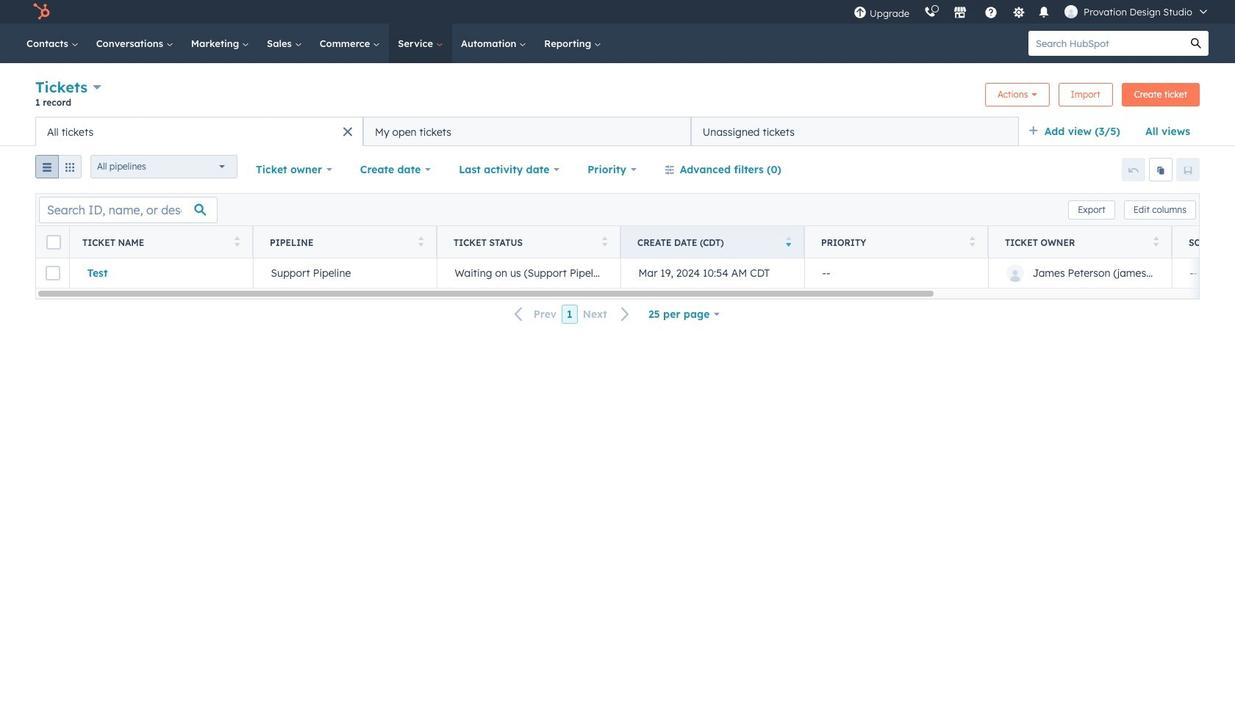 Task type: locate. For each thing, give the bounding box(es) containing it.
press to sort. element
[[234, 236, 240, 249], [418, 236, 423, 249], [602, 236, 607, 249], [969, 236, 975, 249], [1153, 236, 1159, 249]]

3 press to sort. element from the left
[[602, 236, 607, 249]]

james peterson image
[[1065, 5, 1078, 18]]

press to sort. image
[[418, 236, 423, 247]]

menu
[[846, 0, 1217, 24]]

press to sort. image
[[234, 236, 240, 247], [602, 236, 607, 247], [969, 236, 975, 247], [1153, 236, 1159, 247]]

2 press to sort. image from the left
[[602, 236, 607, 247]]

4 press to sort. image from the left
[[1153, 236, 1159, 247]]

5 press to sort. element from the left
[[1153, 236, 1159, 249]]

group
[[35, 155, 82, 185]]

Search HubSpot search field
[[1028, 31, 1184, 56]]

marketplaces image
[[954, 7, 967, 20]]

banner
[[35, 76, 1200, 117]]



Task type: vqa. For each thing, say whether or not it's contained in the screenshot.
START
no



Task type: describe. For each thing, give the bounding box(es) containing it.
descending sort. press to sort ascending. element
[[785, 236, 791, 249]]

2 press to sort. element from the left
[[418, 236, 423, 249]]

3 press to sort. image from the left
[[969, 236, 975, 247]]

descending sort. press to sort ascending. image
[[785, 236, 791, 247]]

4 press to sort. element from the left
[[969, 236, 975, 249]]

Search ID, name, or description search field
[[39, 197, 218, 223]]

1 press to sort. image from the left
[[234, 236, 240, 247]]

1 press to sort. element from the left
[[234, 236, 240, 249]]

pagination navigation
[[506, 305, 639, 325]]



